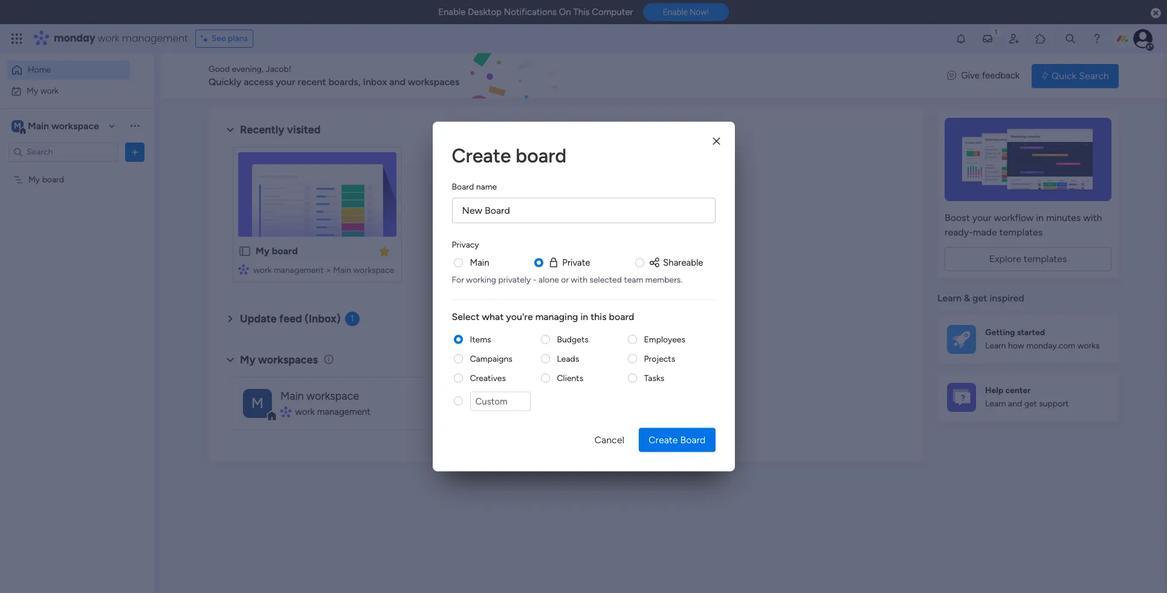Task type: locate. For each thing, give the bounding box(es) containing it.
good evening, jacob! quickly access your recent boards, inbox and workspaces
[[209, 64, 460, 88]]

notifications
[[504, 7, 557, 18]]

work right monday
[[98, 31, 119, 45]]

1 horizontal spatial my board
[[256, 245, 298, 257]]

your up made
[[972, 212, 992, 224]]

workspace image
[[11, 119, 24, 133], [243, 389, 272, 418]]

0 vertical spatial main workspace
[[28, 120, 99, 131]]

select what you're managing in this board
[[452, 311, 634, 322]]

learn & get inspired
[[937, 293, 1024, 304]]

recently
[[240, 123, 284, 137]]

remove from favorites image
[[378, 245, 390, 257]]

1 horizontal spatial with
[[1083, 212, 1102, 224]]

1 vertical spatial learn
[[985, 341, 1006, 351]]

1 vertical spatial workspace
[[353, 265, 394, 276]]

private button
[[548, 256, 590, 270]]

my down search in workspace field
[[28, 174, 40, 185]]

in left minutes
[[1036, 212, 1044, 224]]

0 horizontal spatial and
[[389, 76, 405, 88]]

my inside list box
[[28, 174, 40, 185]]

give feedback
[[961, 70, 1020, 81]]

on
[[559, 7, 571, 18]]

enable left now!
[[663, 7, 688, 17]]

main inside workspace selection element
[[28, 120, 49, 131]]

open update feed (inbox) image
[[223, 312, 238, 326]]

privacy element
[[452, 256, 715, 285]]

1
[[350, 314, 354, 324]]

select what you're managing in this board option group
[[452, 334, 715, 419]]

1 horizontal spatial board
[[680, 434, 706, 446]]

public board image
[[238, 245, 251, 258]]

1 vertical spatial and
[[1008, 399, 1022, 409]]

learn inside help center learn and get support
[[985, 399, 1006, 409]]

learn down getting
[[985, 341, 1006, 351]]

center
[[1005, 385, 1031, 396]]

enable now!
[[663, 7, 709, 17]]

main up working
[[470, 257, 489, 268]]

in inside boost your workflow in minutes with ready-made templates
[[1036, 212, 1044, 224]]

main workspace up search in workspace field
[[28, 120, 99, 131]]

my work button
[[7, 81, 130, 101]]

workspaces right inbox
[[408, 76, 460, 88]]

explore templates button
[[945, 247, 1111, 271]]

1 horizontal spatial get
[[1024, 399, 1037, 409]]

workspace image inside workspace selection element
[[11, 119, 24, 133]]

0 horizontal spatial workspace image
[[11, 119, 24, 133]]

0 horizontal spatial main workspace
[[28, 120, 99, 131]]

workflow
[[994, 212, 1034, 224]]

shareable
[[663, 257, 703, 268]]

work down the "home"
[[40, 86, 59, 96]]

enable
[[438, 7, 466, 18], [663, 7, 688, 17]]

templates down 'workflow'
[[999, 227, 1043, 238]]

0 vertical spatial in
[[1036, 212, 1044, 224]]

with
[[1083, 212, 1102, 224], [571, 274, 587, 285]]

0 vertical spatial create
[[452, 144, 511, 167]]

with right 'or'
[[571, 274, 587, 285]]

recent
[[298, 76, 326, 88]]

create board heading
[[452, 141, 715, 170]]

in left this
[[580, 311, 588, 322]]

computer
[[592, 7, 633, 18]]

1 vertical spatial get
[[1024, 399, 1037, 409]]

search everything image
[[1064, 33, 1076, 45]]

enable inside 'button'
[[663, 7, 688, 17]]

>
[[326, 265, 331, 276]]

workspaces
[[408, 76, 460, 88], [258, 353, 318, 367]]

and
[[389, 76, 405, 88], [1008, 399, 1022, 409]]

main down my work
[[28, 120, 49, 131]]

2 vertical spatial learn
[[985, 399, 1006, 409]]

1 vertical spatial templates
[[1024, 253, 1067, 265]]

0 vertical spatial templates
[[999, 227, 1043, 238]]

m inside workspace selection element
[[14, 121, 21, 131]]

1 vertical spatial with
[[571, 274, 587, 285]]

workspace down remove from favorites image on the left top of page
[[353, 265, 394, 276]]

main right >
[[333, 265, 351, 276]]

workspace up search in workspace field
[[51, 120, 99, 131]]

2 vertical spatial management
[[317, 407, 370, 417]]

dapulse close image
[[1151, 7, 1161, 19]]

feed
[[279, 312, 302, 326]]

main button
[[470, 256, 489, 270]]

help image
[[1091, 33, 1103, 45]]

boards,
[[328, 76, 361, 88]]

1 horizontal spatial your
[[972, 212, 992, 224]]

1 vertical spatial main workspace
[[280, 390, 359, 403]]

board name heading
[[452, 180, 497, 193]]

1 horizontal spatial create
[[648, 434, 678, 446]]

main workspace up work management
[[280, 390, 359, 403]]

0 vertical spatial board
[[452, 182, 474, 192]]

campaigns
[[470, 354, 512, 364]]

0 horizontal spatial board
[[452, 182, 474, 192]]

my board
[[28, 174, 64, 185], [256, 245, 298, 257]]

0 horizontal spatial workspaces
[[258, 353, 318, 367]]

workspaces down update feed (inbox)
[[258, 353, 318, 367]]

jacob!
[[266, 64, 291, 74]]

privately
[[498, 274, 531, 285]]

board
[[452, 182, 474, 192], [680, 434, 706, 446]]

0 vertical spatial your
[[276, 76, 295, 88]]

learn down help
[[985, 399, 1006, 409]]

budgets
[[557, 334, 589, 344]]

and right inbox
[[389, 76, 405, 88]]

this
[[573, 7, 590, 18]]

inspired
[[990, 293, 1024, 304]]

0 vertical spatial workspaces
[[408, 76, 460, 88]]

1 vertical spatial your
[[972, 212, 992, 224]]

option
[[0, 169, 154, 171]]

1 vertical spatial create
[[648, 434, 678, 446]]

main workspace
[[28, 120, 99, 131], [280, 390, 359, 403]]

good
[[209, 64, 230, 74]]

Custom field
[[470, 392, 530, 411]]

home button
[[7, 60, 130, 80]]

1 horizontal spatial in
[[1036, 212, 1044, 224]]

management
[[122, 31, 188, 45], [274, 265, 324, 276], [317, 407, 370, 417]]

update
[[240, 312, 277, 326]]

minutes
[[1046, 212, 1081, 224]]

management for work management > main workspace
[[274, 265, 324, 276]]

enable for enable desktop notifications on this computer
[[438, 7, 466, 18]]

my board down search in workspace field
[[28, 174, 64, 185]]

templates inside button
[[1024, 253, 1067, 265]]

boost
[[945, 212, 970, 224]]

select what you're managing in this board heading
[[452, 309, 715, 324]]

0 horizontal spatial get
[[972, 293, 987, 304]]

create inside 'heading'
[[452, 144, 511, 167]]

main up component icon
[[280, 390, 304, 403]]

help center element
[[937, 373, 1119, 422]]

help
[[985, 385, 1003, 396]]

0 horizontal spatial create
[[452, 144, 511, 167]]

m
[[14, 121, 21, 131], [251, 394, 264, 412]]

in inside 'heading'
[[580, 311, 588, 322]]

close recently visited image
[[223, 123, 238, 137]]

working
[[466, 274, 496, 285]]

work right component icon
[[295, 407, 315, 417]]

get right &
[[972, 293, 987, 304]]

0 horizontal spatial enable
[[438, 7, 466, 18]]

enable now! button
[[643, 3, 729, 21]]

for
[[452, 274, 464, 285]]

1 horizontal spatial workspace image
[[243, 389, 272, 418]]

close image
[[713, 137, 720, 146]]

work right component image
[[253, 265, 272, 276]]

your
[[276, 76, 295, 88], [972, 212, 992, 224]]

0 vertical spatial my board
[[28, 174, 64, 185]]

with right minutes
[[1083, 212, 1102, 224]]

board
[[516, 144, 566, 167], [42, 174, 64, 185], [272, 245, 298, 257], [609, 311, 634, 322]]

templates inside boost your workflow in minutes with ready-made templates
[[999, 227, 1043, 238]]

board inside button
[[680, 434, 706, 446]]

&
[[964, 293, 970, 304]]

0 horizontal spatial m
[[14, 121, 21, 131]]

templates right explore
[[1024, 253, 1067, 265]]

in
[[1036, 212, 1044, 224], [580, 311, 588, 322]]

0 vertical spatial workspace image
[[11, 119, 24, 133]]

made
[[973, 227, 997, 238]]

1 vertical spatial board
[[680, 434, 706, 446]]

apps image
[[1035, 33, 1047, 45]]

enable left "desktop"
[[438, 7, 466, 18]]

0 vertical spatial with
[[1083, 212, 1102, 224]]

v2 bolt switch image
[[1041, 69, 1048, 82]]

1 image
[[991, 25, 1001, 38]]

1 vertical spatial in
[[580, 311, 588, 322]]

my right the close my workspaces "icon" on the bottom left of the page
[[240, 353, 256, 367]]

search
[[1079, 70, 1109, 81]]

1 vertical spatial management
[[274, 265, 324, 276]]

invite members image
[[1008, 33, 1020, 45]]

how
[[1008, 341, 1024, 351]]

learn for help
[[985, 399, 1006, 409]]

and down center
[[1008, 399, 1022, 409]]

boost your workflow in minutes with ready-made templates
[[945, 212, 1102, 238]]

0 horizontal spatial your
[[276, 76, 295, 88]]

0 vertical spatial and
[[389, 76, 405, 88]]

1 vertical spatial m
[[251, 394, 264, 412]]

0 horizontal spatial my board
[[28, 174, 64, 185]]

selected
[[589, 274, 622, 285]]

my board right 'public board' icon
[[256, 245, 298, 257]]

create up name
[[452, 144, 511, 167]]

with inside privacy element
[[571, 274, 587, 285]]

feedback
[[982, 70, 1020, 81]]

0 vertical spatial m
[[14, 121, 21, 131]]

learn left &
[[937, 293, 962, 304]]

workspace up work management
[[306, 390, 359, 403]]

works
[[1077, 341, 1100, 351]]

explore
[[989, 253, 1021, 265]]

workspace selection element
[[11, 119, 101, 134]]

1 horizontal spatial workspaces
[[408, 76, 460, 88]]

0 horizontal spatial with
[[571, 274, 587, 285]]

0 vertical spatial management
[[122, 31, 188, 45]]

work
[[98, 31, 119, 45], [40, 86, 59, 96], [253, 265, 272, 276], [295, 407, 315, 417]]

my down the "home"
[[27, 86, 38, 96]]

my board list box
[[0, 167, 154, 353]]

-
[[533, 274, 536, 285]]

0 horizontal spatial in
[[580, 311, 588, 322]]

get down center
[[1024, 399, 1037, 409]]

create right cancel
[[648, 434, 678, 446]]

1 horizontal spatial and
[[1008, 399, 1022, 409]]

create inside button
[[648, 434, 678, 446]]

Search in workspace field
[[25, 145, 101, 159]]

ready-
[[945, 227, 973, 238]]

create
[[452, 144, 511, 167], [648, 434, 678, 446]]

learn inside getting started learn how monday.com works
[[985, 341, 1006, 351]]

privacy heading
[[452, 238, 479, 251]]

projects
[[644, 354, 675, 364]]

give
[[961, 70, 980, 81]]

0 vertical spatial learn
[[937, 293, 962, 304]]

my
[[27, 86, 38, 96], [28, 174, 40, 185], [256, 245, 270, 257], [240, 353, 256, 367]]

home
[[28, 65, 51, 75]]

you're
[[506, 311, 533, 322]]

v2 user feedback image
[[947, 69, 956, 83]]

1 horizontal spatial enable
[[663, 7, 688, 17]]

your down jacob!
[[276, 76, 295, 88]]

quick
[[1051, 70, 1077, 81]]

Board name field
[[452, 198, 715, 223]]

learn
[[937, 293, 962, 304], [985, 341, 1006, 351], [985, 399, 1006, 409]]

members.
[[645, 274, 683, 285]]



Task type: describe. For each thing, give the bounding box(es) containing it.
recently visited
[[240, 123, 321, 137]]

name
[[476, 182, 497, 192]]

main workspace inside workspace selection element
[[28, 120, 99, 131]]

plans
[[228, 33, 248, 44]]

enable for enable now!
[[663, 7, 688, 17]]

tasks
[[644, 373, 664, 383]]

alone
[[539, 274, 559, 285]]

update feed (inbox)
[[240, 312, 341, 326]]

see plans
[[211, 33, 248, 44]]

inbox
[[363, 76, 387, 88]]

1 horizontal spatial m
[[251, 394, 264, 412]]

1 vertical spatial workspaces
[[258, 353, 318, 367]]

monday
[[54, 31, 95, 45]]

work inside button
[[40, 86, 59, 96]]

(inbox)
[[305, 312, 341, 326]]

close my workspaces image
[[223, 353, 238, 367]]

board inside heading
[[452, 182, 474, 192]]

learn for getting
[[985, 341, 1006, 351]]

workspaces inside good evening, jacob! quickly access your recent boards, inbox and workspaces
[[408, 76, 460, 88]]

evening,
[[232, 64, 264, 74]]

1 vertical spatial workspace image
[[243, 389, 272, 418]]

for working privately - alone or with selected team members.
[[452, 274, 683, 285]]

your inside good evening, jacob! quickly access your recent boards, inbox and workspaces
[[276, 76, 295, 88]]

my board inside list box
[[28, 174, 64, 185]]

templates image image
[[948, 118, 1108, 201]]

see plans button
[[195, 30, 253, 48]]

2 vertical spatial workspace
[[306, 390, 359, 403]]

work management > main workspace
[[253, 265, 394, 276]]

getting
[[985, 327, 1015, 338]]

my inside button
[[27, 86, 38, 96]]

items
[[470, 334, 491, 344]]

create for create board
[[452, 144, 511, 167]]

get inside help center learn and get support
[[1024, 399, 1037, 409]]

0 vertical spatial get
[[972, 293, 987, 304]]

management for work management
[[317, 407, 370, 417]]

getting started learn how monday.com works
[[985, 327, 1100, 351]]

1 vertical spatial my board
[[256, 245, 298, 257]]

create board
[[452, 144, 566, 167]]

quickly
[[209, 76, 241, 88]]

board inside list box
[[42, 174, 64, 185]]

cancel
[[594, 434, 624, 446]]

board name
[[452, 182, 497, 192]]

main inside privacy element
[[470, 257, 489, 268]]

0 vertical spatial workspace
[[51, 120, 99, 131]]

create board
[[648, 434, 706, 446]]

inbox image
[[981, 33, 994, 45]]

quick search button
[[1032, 64, 1119, 88]]

select product image
[[11, 33, 23, 45]]

employees
[[644, 334, 685, 344]]

support
[[1039, 399, 1069, 409]]

my work
[[27, 86, 59, 96]]

team
[[624, 274, 643, 285]]

managing
[[535, 311, 578, 322]]

create for create board
[[648, 434, 678, 446]]

clients
[[557, 373, 583, 383]]

this
[[591, 311, 607, 322]]

private
[[562, 257, 590, 268]]

select
[[452, 311, 479, 322]]

monday work management
[[54, 31, 188, 45]]

with inside boost your workflow in minutes with ready-made templates
[[1083, 212, 1102, 224]]

leads
[[557, 354, 579, 364]]

component image
[[238, 264, 249, 275]]

explore templates
[[989, 253, 1067, 265]]

cancel button
[[585, 428, 634, 452]]

started
[[1017, 327, 1045, 338]]

1 horizontal spatial main workspace
[[280, 390, 359, 403]]

visited
[[287, 123, 321, 137]]

access
[[244, 76, 273, 88]]

component image
[[280, 407, 291, 418]]

your inside boost your workflow in minutes with ready-made templates
[[972, 212, 992, 224]]

and inside good evening, jacob! quickly access your recent boards, inbox and workspaces
[[389, 76, 405, 88]]

help center learn and get support
[[985, 385, 1069, 409]]

notifications image
[[955, 33, 967, 45]]

creatives
[[470, 373, 506, 383]]

what
[[482, 311, 504, 322]]

shareable button
[[649, 256, 703, 270]]

create board button
[[639, 428, 715, 452]]

desktop
[[468, 7, 502, 18]]

and inside help center learn and get support
[[1008, 399, 1022, 409]]

work management
[[295, 407, 370, 417]]

getting started element
[[937, 315, 1119, 364]]

privacy
[[452, 240, 479, 250]]

my workspaces
[[240, 353, 318, 367]]

see
[[211, 33, 226, 44]]

quick search
[[1051, 70, 1109, 81]]

enable desktop notifications on this computer
[[438, 7, 633, 18]]

jacob simon image
[[1133, 29, 1153, 48]]

monday.com
[[1026, 341, 1075, 351]]

my right 'public board' icon
[[256, 245, 270, 257]]



Task type: vqa. For each thing, say whether or not it's contained in the screenshot.
"My" within My work 'button'
yes



